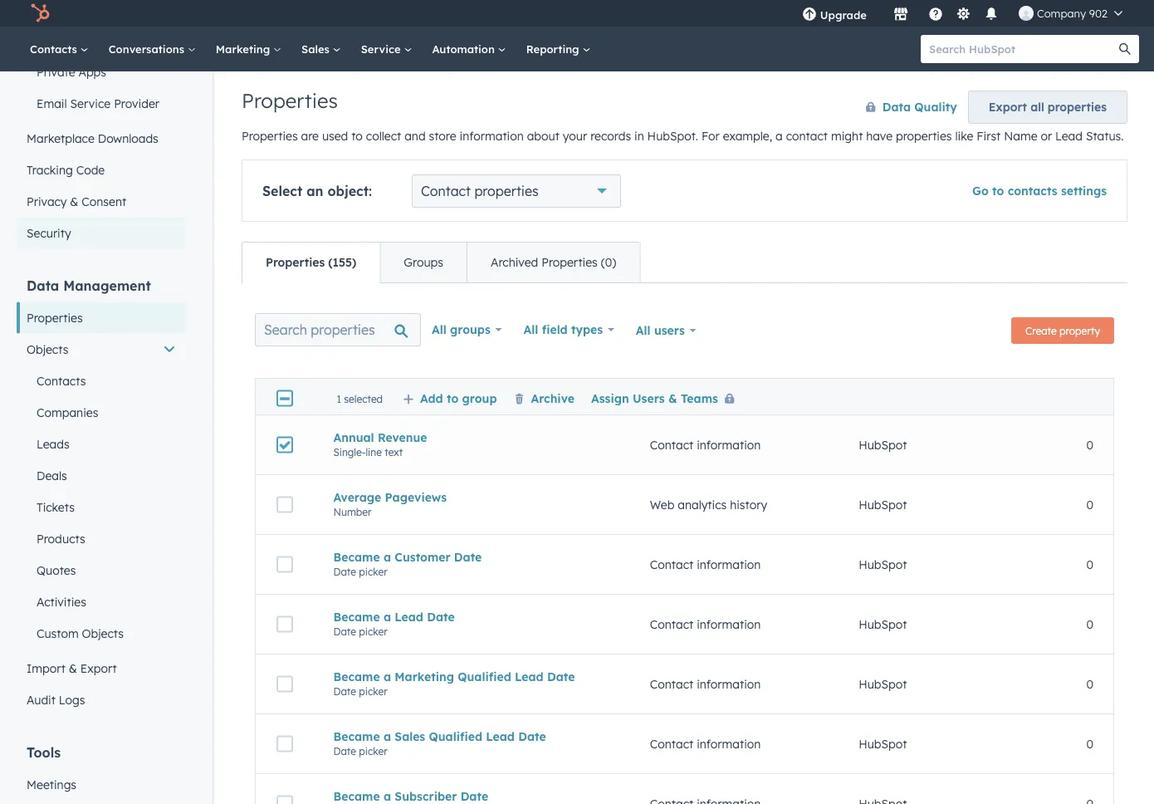 Task type: vqa. For each thing, say whether or not it's contained in the screenshot.
Create property button
yes



Task type: describe. For each thing, give the bounding box(es) containing it.
contact information for annual revenue
[[650, 438, 761, 452]]

your
[[563, 129, 587, 143]]

0 for became a sales qualified lead date
[[1087, 737, 1094, 751]]

hubspot for became a sales qualified lead date
[[859, 737, 907, 751]]

products
[[37, 532, 85, 546]]

annual revenue single-line text
[[334, 430, 427, 458]]

export inside data management "element"
[[80, 661, 117, 676]]

& inside tab panel
[[669, 391, 678, 405]]

sales inside became a sales qualified lead date date picker
[[395, 729, 425, 744]]

an
[[307, 183, 324, 199]]

became for became a marketing qualified lead date
[[334, 669, 380, 684]]

data management element
[[17, 277, 186, 716]]

in
[[635, 129, 644, 143]]

privacy & consent link
[[17, 186, 186, 218]]

became for became a sales qualified lead date
[[334, 729, 380, 744]]

import
[[27, 661, 66, 676]]

quotes link
[[17, 555, 186, 586]]

became for became a customer date
[[334, 550, 380, 564]]

a for became a sales qualified lead date
[[384, 729, 391, 744]]

selected
[[344, 392, 383, 405]]

search image
[[1120, 43, 1131, 55]]

users
[[633, 391, 665, 405]]

service inside email service provider "link"
[[70, 96, 111, 111]]

go to contacts settings button
[[973, 184, 1107, 198]]

for
[[702, 129, 720, 143]]

automation
[[432, 42, 498, 56]]

menu containing company 902
[[791, 0, 1135, 27]]

analytics
[[678, 497, 727, 512]]

archive button
[[514, 391, 575, 405]]

like
[[956, 129, 974, 143]]

properties left the (155)
[[266, 255, 325, 270]]

downloads
[[98, 131, 159, 146]]

Search search field
[[255, 313, 421, 346]]

deals link
[[17, 460, 186, 492]]

became a subscriber date button
[[334, 789, 610, 803]]

have
[[867, 129, 893, 143]]

revenue
[[378, 430, 427, 445]]

became a sales qualified lead date button
[[334, 729, 610, 744]]

single-
[[334, 446, 366, 458]]

contact for became a lead date
[[650, 617, 694, 632]]

reporting
[[526, 42, 583, 56]]

private
[[37, 65, 75, 79]]

private apps link
[[17, 56, 186, 88]]

contacts inside data management "element"
[[37, 374, 86, 388]]

all field types
[[524, 322, 603, 337]]

tools element
[[17, 743, 186, 804]]

qualified for sales
[[429, 729, 483, 744]]

information for became a customer date
[[697, 557, 761, 572]]

groups
[[450, 322, 491, 337]]

contact for became a customer date
[[650, 557, 694, 572]]

(155)
[[328, 255, 357, 270]]

lead inside became a sales qualified lead date date picker
[[486, 729, 515, 744]]

data management
[[27, 277, 151, 294]]

import & export link
[[17, 653, 186, 684]]

go to contacts settings
[[973, 184, 1107, 198]]

hubspot image
[[30, 3, 50, 23]]

company 902
[[1037, 6, 1108, 20]]

hubspot for became a marketing qualified lead date
[[859, 677, 907, 691]]

1
[[337, 392, 341, 405]]

object:
[[328, 183, 372, 199]]

lead inside the became a marketing qualified lead date date picker
[[515, 669, 544, 684]]

0 for became a lead date
[[1087, 617, 1094, 632]]

tracking code
[[27, 163, 105, 177]]

name
[[1004, 129, 1038, 143]]

Search HubSpot search field
[[921, 35, 1125, 63]]

0 for became a customer date
[[1087, 557, 1094, 572]]

contact properties
[[421, 183, 539, 199]]

contact for became a sales qualified lead date
[[650, 737, 694, 751]]

data quality
[[883, 100, 958, 114]]

picker inside the became a marketing qualified lead date date picker
[[359, 685, 388, 698]]

a for became a customer date
[[384, 550, 391, 564]]

all groups
[[432, 322, 491, 337]]

contact for became a marketing qualified lead date
[[650, 677, 694, 691]]

web
[[650, 497, 675, 512]]

hubspot for became a lead date
[[859, 617, 907, 632]]

text
[[385, 446, 403, 458]]

groups link
[[380, 243, 467, 282]]

tools
[[27, 744, 61, 761]]

hubspot link
[[20, 3, 62, 23]]

contact inside popup button
[[421, 183, 471, 199]]

contacts
[[1008, 184, 1058, 198]]

a for became a lead date
[[384, 610, 391, 624]]

records
[[591, 129, 631, 143]]

archived
[[491, 255, 538, 270]]

automation link
[[422, 27, 516, 71]]

add to group button
[[403, 391, 497, 405]]

information for became a sales qualified lead date
[[697, 737, 761, 751]]

web analytics history
[[650, 497, 768, 512]]

properties inside button
[[1048, 100, 1107, 114]]

provider
[[114, 96, 159, 111]]

contacts link for the conversations link
[[20, 27, 99, 71]]

history
[[730, 497, 768, 512]]

go
[[973, 184, 989, 198]]

tracking code link
[[17, 155, 186, 186]]

marketplace downloads link
[[17, 123, 186, 155]]

hubspot for became a customer date
[[859, 557, 907, 572]]

all for all groups
[[432, 322, 447, 337]]

contact information for became a marketing qualified lead date
[[650, 677, 761, 691]]

data quality button
[[849, 91, 958, 124]]

qualified for marketing
[[458, 669, 512, 684]]

export all properties button
[[968, 91, 1128, 124]]

properties (155)
[[266, 255, 357, 270]]

marketing link
[[206, 27, 292, 71]]

annual revenue button
[[334, 430, 610, 445]]

properties left are
[[242, 129, 298, 143]]

properties inside data management "element"
[[27, 311, 83, 325]]

add
[[420, 391, 443, 405]]

company 902 button
[[1009, 0, 1133, 27]]

picker inside became a lead date date picker
[[359, 625, 388, 638]]

0 vertical spatial contacts
[[30, 42, 80, 56]]

collect
[[366, 129, 401, 143]]

custom objects
[[37, 626, 124, 641]]

0 for average pageviews
[[1087, 497, 1094, 512]]

export inside button
[[989, 100, 1028, 114]]

became for became a lead date
[[334, 610, 380, 624]]

meetings link
[[17, 769, 186, 801]]

became a lead date button
[[334, 610, 610, 624]]

audit logs
[[27, 693, 85, 707]]

all groups button
[[421, 313, 513, 346]]

sales inside sales link
[[302, 42, 333, 56]]

contacts link for companies 'link'
[[17, 365, 186, 397]]

search button
[[1111, 35, 1140, 63]]

1 horizontal spatial objects
[[82, 626, 124, 641]]

field
[[542, 322, 568, 337]]

products link
[[17, 523, 186, 555]]

example,
[[723, 129, 773, 143]]

users
[[654, 323, 685, 338]]

teams
[[681, 391, 718, 405]]

5 became from the top
[[334, 789, 380, 803]]



Task type: locate. For each thing, give the bounding box(es) containing it.
lead inside became a lead date date picker
[[395, 610, 424, 624]]

6 hubspot from the top
[[859, 737, 907, 751]]

deals
[[37, 468, 67, 483]]

to for add to group
[[447, 391, 459, 405]]

service down apps
[[70, 96, 111, 111]]

became left the subscriber
[[334, 789, 380, 803]]

meetings
[[27, 778, 76, 792]]

picker down became a customer date date picker
[[359, 625, 388, 638]]

archived properties (0)
[[491, 255, 617, 270]]

custom
[[37, 626, 79, 641]]

to inside tab panel
[[447, 391, 459, 405]]

audit
[[27, 693, 56, 707]]

0 vertical spatial marketing
[[216, 42, 273, 56]]

qualified down became a lead date button
[[458, 669, 512, 684]]

data for data management
[[27, 277, 59, 294]]

picker inside became a sales qualified lead date date picker
[[359, 745, 388, 757]]

assign
[[591, 391, 629, 405]]

1 vertical spatial properties
[[896, 129, 952, 143]]

marketing down became a lead date date picker
[[395, 669, 454, 684]]

all field types button
[[513, 313, 625, 346]]

1 vertical spatial qualified
[[429, 729, 483, 744]]

1 vertical spatial sales
[[395, 729, 425, 744]]

1 selected
[[337, 392, 383, 405]]

all left field
[[524, 322, 539, 337]]

all inside popup button
[[636, 323, 651, 338]]

picker up became a lead date date picker
[[359, 565, 388, 578]]

mateo roberts image
[[1019, 6, 1034, 21]]

0 vertical spatial qualified
[[458, 669, 512, 684]]

used
[[322, 129, 348, 143]]

data for data quality
[[883, 100, 911, 114]]

notifications image
[[984, 7, 999, 22]]

all for all users
[[636, 323, 651, 338]]

contact
[[786, 129, 828, 143]]

properties right all
[[1048, 100, 1107, 114]]

data down security
[[27, 277, 59, 294]]

export all properties
[[989, 100, 1107, 114]]

a up became a subscriber date on the left
[[384, 729, 391, 744]]

about
[[527, 129, 560, 143]]

0 vertical spatial objects
[[27, 342, 68, 357]]

a left the subscriber
[[384, 789, 391, 803]]

& right users
[[669, 391, 678, 405]]

2 0 from the top
[[1087, 497, 1094, 512]]

3 picker from the top
[[359, 685, 388, 698]]

contacts
[[30, 42, 80, 56], [37, 374, 86, 388]]

1 vertical spatial contacts link
[[17, 365, 186, 397]]

0
[[1087, 438, 1094, 452], [1087, 497, 1094, 512], [1087, 557, 1094, 572], [1087, 617, 1094, 632], [1087, 677, 1094, 691], [1087, 737, 1094, 751]]

1 horizontal spatial sales
[[395, 729, 425, 744]]

1 contact information from the top
[[650, 438, 761, 452]]

0 vertical spatial export
[[989, 100, 1028, 114]]

objects
[[27, 342, 68, 357], [82, 626, 124, 641]]

1 vertical spatial export
[[80, 661, 117, 676]]

help image
[[929, 7, 944, 22]]

0 vertical spatial service
[[361, 42, 404, 56]]

marketing left sales link
[[216, 42, 273, 56]]

1 0 from the top
[[1087, 438, 1094, 452]]

6 0 from the top
[[1087, 737, 1094, 751]]

hubspot for average pageviews
[[859, 497, 907, 512]]

1 vertical spatial data
[[27, 277, 59, 294]]

marketplaces image
[[894, 7, 909, 22]]

tab list
[[242, 242, 641, 283]]

became a marketing qualified lead date date picker
[[334, 669, 575, 698]]

tab panel
[[242, 282, 1128, 804]]

properties down the data management
[[27, 311, 83, 325]]

2 horizontal spatial to
[[993, 184, 1005, 198]]

average pageviews number
[[334, 490, 447, 518]]

0 for became a marketing qualified lead date
[[1087, 677, 1094, 691]]

marketing inside marketing link
[[216, 42, 273, 56]]

marketing
[[216, 42, 273, 56], [395, 669, 454, 684]]

settings link
[[954, 5, 974, 22]]

first
[[977, 129, 1001, 143]]

objects down 'activities' link
[[82, 626, 124, 641]]

became a subscriber date
[[334, 789, 489, 803]]

menu
[[791, 0, 1135, 27]]

1 horizontal spatial marketing
[[395, 669, 454, 684]]

0 horizontal spatial all
[[432, 322, 447, 337]]

1 horizontal spatial properties
[[896, 129, 952, 143]]

became
[[334, 550, 380, 564], [334, 610, 380, 624], [334, 669, 380, 684], [334, 729, 380, 744], [334, 789, 380, 803]]

3 contact information from the top
[[650, 617, 761, 632]]

0 vertical spatial to
[[352, 129, 363, 143]]

3 hubspot from the top
[[859, 557, 907, 572]]

all users
[[636, 323, 685, 338]]

became inside became a lead date date picker
[[334, 610, 380, 624]]

to right 'used'
[[352, 129, 363, 143]]

store
[[429, 129, 457, 143]]

1 vertical spatial objects
[[82, 626, 124, 641]]

hubspot for annual revenue
[[859, 438, 907, 452]]

status.
[[1086, 129, 1124, 143]]

a left customer
[[384, 550, 391, 564]]

qualified inside became a sales qualified lead date date picker
[[429, 729, 483, 744]]

sales link
[[292, 27, 351, 71]]

became a customer date button
[[334, 550, 610, 564]]

a for became a marketing qualified lead date
[[384, 669, 391, 684]]

conversations link
[[99, 27, 206, 71]]

all left users
[[636, 323, 651, 338]]

(0)
[[601, 255, 617, 270]]

tickets
[[37, 500, 75, 515]]

lead down became a customer date date picker
[[395, 610, 424, 624]]

to right add
[[447, 391, 459, 405]]

contacts up companies
[[37, 374, 86, 388]]

1 horizontal spatial to
[[447, 391, 459, 405]]

service right sales link
[[361, 42, 404, 56]]

companies link
[[17, 397, 186, 429]]

0 horizontal spatial objects
[[27, 342, 68, 357]]

properties inside popup button
[[475, 183, 539, 199]]

settings image
[[956, 7, 971, 22]]

0 horizontal spatial data
[[27, 277, 59, 294]]

2 became from the top
[[334, 610, 380, 624]]

custom objects link
[[17, 618, 186, 650]]

sales up became a subscriber date on the left
[[395, 729, 425, 744]]

information for became a marketing qualified lead date
[[697, 677, 761, 691]]

4 became from the top
[[334, 729, 380, 744]]

contact information for became a lead date
[[650, 617, 761, 632]]

average pageviews button
[[334, 490, 610, 504]]

qualified down the became a marketing qualified lead date date picker
[[429, 729, 483, 744]]

lead up became a subscriber date button
[[486, 729, 515, 744]]

a inside became a sales qualified lead date date picker
[[384, 729, 391, 744]]

& for export
[[69, 661, 77, 676]]

quotes
[[37, 563, 76, 578]]

data inside button
[[883, 100, 911, 114]]

became up became a subscriber date on the left
[[334, 729, 380, 744]]

1 vertical spatial marketing
[[395, 669, 454, 684]]

became inside the became a marketing qualified lead date date picker
[[334, 669, 380, 684]]

contact information for became a customer date
[[650, 557, 761, 572]]

groups
[[404, 255, 444, 270]]

4 hubspot from the top
[[859, 617, 907, 632]]

1 hubspot from the top
[[859, 438, 907, 452]]

a inside became a lead date date picker
[[384, 610, 391, 624]]

tab list containing properties (155)
[[242, 242, 641, 283]]

qualified inside the became a marketing qualified lead date date picker
[[458, 669, 512, 684]]

2 vertical spatial &
[[69, 661, 77, 676]]

2 picker from the top
[[359, 625, 388, 638]]

export left all
[[989, 100, 1028, 114]]

marketing inside the became a marketing qualified lead date date picker
[[395, 669, 454, 684]]

create
[[1026, 324, 1057, 337]]

subscriber
[[395, 789, 457, 803]]

4 contact information from the top
[[650, 677, 761, 691]]

0 horizontal spatial export
[[80, 661, 117, 676]]

service link
[[351, 27, 422, 71]]

company
[[1037, 6, 1087, 20]]

contact information
[[650, 438, 761, 452], [650, 557, 761, 572], [650, 617, 761, 632], [650, 677, 761, 691], [650, 737, 761, 751]]

2 horizontal spatial properties
[[1048, 100, 1107, 114]]

1 vertical spatial service
[[70, 96, 111, 111]]

properties
[[1048, 100, 1107, 114], [896, 129, 952, 143], [475, 183, 539, 199]]

contacts link down 'hubspot' link
[[20, 27, 99, 71]]

add to group
[[420, 391, 497, 405]]

leads link
[[17, 429, 186, 460]]

0 horizontal spatial service
[[70, 96, 111, 111]]

1 vertical spatial to
[[993, 184, 1005, 198]]

properties down data quality
[[896, 129, 952, 143]]

to
[[352, 129, 363, 143], [993, 184, 1005, 198], [447, 391, 459, 405]]

4 0 from the top
[[1087, 617, 1094, 632]]

contacts link up companies
[[17, 365, 186, 397]]

service inside service "link"
[[361, 42, 404, 56]]

0 vertical spatial &
[[70, 194, 78, 209]]

properties (155) link
[[243, 243, 380, 282]]

security
[[27, 226, 71, 240]]

2 contact information from the top
[[650, 557, 761, 572]]

apps
[[78, 65, 106, 79]]

code
[[76, 163, 105, 177]]

& inside import & export link
[[69, 661, 77, 676]]

2 hubspot from the top
[[859, 497, 907, 512]]

properties up are
[[242, 88, 338, 113]]

5 hubspot from the top
[[859, 677, 907, 691]]

2 horizontal spatial all
[[636, 323, 651, 338]]

a down became a customer date date picker
[[384, 610, 391, 624]]

& for consent
[[70, 194, 78, 209]]

1 horizontal spatial service
[[361, 42, 404, 56]]

management
[[63, 277, 151, 294]]

to right "go"
[[993, 184, 1005, 198]]

3 became from the top
[[334, 669, 380, 684]]

2 vertical spatial properties
[[475, 183, 539, 199]]

contacts up private at the left top of page
[[30, 42, 80, 56]]

data inside "element"
[[27, 277, 59, 294]]

consent
[[82, 194, 126, 209]]

to for go to contacts settings
[[993, 184, 1005, 198]]

objects down properties link
[[27, 342, 68, 357]]

upgrade
[[821, 8, 867, 22]]

assign users & teams button
[[591, 391, 742, 405]]

are
[[301, 129, 319, 143]]

marketplaces button
[[884, 0, 919, 27]]

upgrade image
[[802, 7, 817, 22]]

3 0 from the top
[[1087, 557, 1094, 572]]

0 for annual revenue
[[1087, 438, 1094, 452]]

properties link
[[17, 302, 186, 334]]

became inside became a sales qualified lead date date picker
[[334, 729, 380, 744]]

became down became a lead date date picker
[[334, 669, 380, 684]]

1 horizontal spatial all
[[524, 322, 539, 337]]

tab panel containing all groups
[[242, 282, 1128, 804]]

all left groups
[[432, 322, 447, 337]]

902
[[1090, 6, 1108, 20]]

4 picker from the top
[[359, 745, 388, 757]]

or
[[1041, 129, 1053, 143]]

became down number at left
[[334, 550, 380, 564]]

0 vertical spatial data
[[883, 100, 911, 114]]

became down became a customer date date picker
[[334, 610, 380, 624]]

data up have
[[883, 100, 911, 114]]

pageviews
[[385, 490, 447, 504]]

0 horizontal spatial properties
[[475, 183, 539, 199]]

sales right marketing link
[[302, 42, 333, 56]]

information for annual revenue
[[697, 438, 761, 452]]

2 vertical spatial to
[[447, 391, 459, 405]]

0 horizontal spatial sales
[[302, 42, 333, 56]]

a inside became a customer date date picker
[[384, 550, 391, 564]]

0 vertical spatial sales
[[302, 42, 333, 56]]

contact for annual revenue
[[650, 438, 694, 452]]

companies
[[37, 405, 98, 420]]

contact properties button
[[412, 174, 621, 208]]

tickets link
[[17, 492, 186, 523]]

settings
[[1062, 184, 1107, 198]]

audit logs link
[[17, 684, 186, 716]]

number
[[334, 506, 372, 518]]

1 became from the top
[[334, 550, 380, 564]]

import & export
[[27, 661, 117, 676]]

0 vertical spatial properties
[[1048, 100, 1107, 114]]

1 horizontal spatial export
[[989, 100, 1028, 114]]

& inside the privacy & consent link
[[70, 194, 78, 209]]

sales
[[302, 42, 333, 56], [395, 729, 425, 744]]

1 vertical spatial contacts
[[37, 374, 86, 388]]

5 contact information from the top
[[650, 737, 761, 751]]

properties left "(0)"
[[542, 255, 598, 270]]

0 vertical spatial contacts link
[[20, 27, 99, 71]]

0 horizontal spatial to
[[352, 129, 363, 143]]

marketplace downloads
[[27, 131, 159, 146]]

1 horizontal spatial data
[[883, 100, 911, 114]]

became inside became a customer date date picker
[[334, 550, 380, 564]]

objects inside button
[[27, 342, 68, 357]]

1 picker from the top
[[359, 565, 388, 578]]

5 0 from the top
[[1087, 677, 1094, 691]]

1 vertical spatial &
[[669, 391, 678, 405]]

a left contact
[[776, 129, 783, 143]]

lead right 'or' at the right of the page
[[1056, 129, 1083, 143]]

information for became a lead date
[[697, 617, 761, 632]]

& right import
[[69, 661, 77, 676]]

all for all field types
[[524, 322, 539, 337]]

conversations
[[109, 42, 188, 56]]

export
[[989, 100, 1028, 114], [80, 661, 117, 676]]

activities
[[37, 595, 86, 609]]

picker down became a lead date date picker
[[359, 685, 388, 698]]

contact information for became a sales qualified lead date
[[650, 737, 761, 751]]

picker up became a subscriber date on the left
[[359, 745, 388, 757]]

0 horizontal spatial marketing
[[216, 42, 273, 56]]

marketplace
[[27, 131, 95, 146]]

lead up became a sales qualified lead date button
[[515, 669, 544, 684]]

properties are used to collect and store information about your records in hubspot. for example, a contact might have properties like first name or lead status.
[[242, 129, 1124, 143]]

export up the audit logs "link"
[[80, 661, 117, 676]]

picker inside became a customer date date picker
[[359, 565, 388, 578]]

& right privacy
[[70, 194, 78, 209]]

a down became a lead date date picker
[[384, 669, 391, 684]]

help button
[[922, 0, 950, 27]]

properties down 'about'
[[475, 183, 539, 199]]

security link
[[17, 218, 186, 249]]

a inside the became a marketing qualified lead date date picker
[[384, 669, 391, 684]]

private apps
[[37, 65, 106, 79]]

archived properties (0) link
[[467, 243, 640, 282]]



